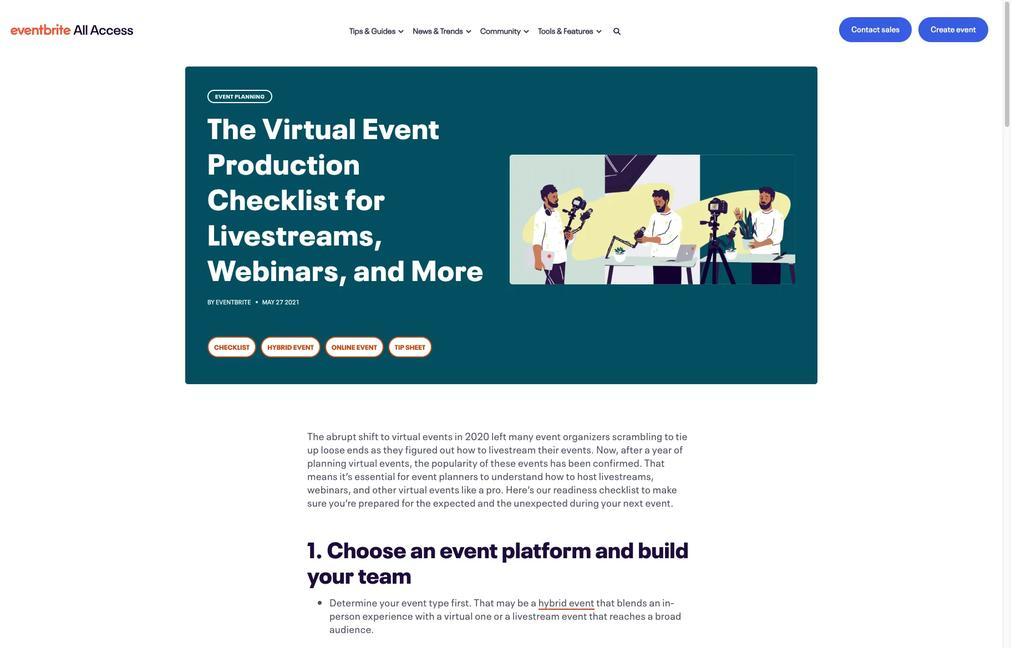 Task type: vqa. For each thing, say whether or not it's contained in the screenshot.
Filipino-
no



Task type: locate. For each thing, give the bounding box(es) containing it.
2020
[[465, 428, 490, 443]]

1 vertical spatial planning
[[308, 455, 347, 470]]

the right events,
[[415, 455, 430, 470]]

checklist link
[[208, 337, 257, 358]]

1 vertical spatial for
[[398, 468, 410, 483]]

livestream
[[489, 442, 537, 456], [513, 608, 560, 623]]

abrupt
[[327, 428, 357, 443]]

1 vertical spatial your
[[308, 557, 354, 590]]

arrow image for features
[[597, 29, 602, 34]]

virtual up events,
[[392, 428, 421, 443]]

ends
[[347, 442, 369, 456]]

2 horizontal spatial &
[[557, 24, 563, 35]]

tip
[[395, 342, 405, 352]]

up
[[308, 442, 319, 456]]

that left may
[[474, 595, 495, 609]]

for inside 'event planning the virtual event production checklist for livestreams, webinars, and more'
[[345, 175, 386, 218]]

events
[[423, 428, 453, 443], [518, 455, 549, 470], [430, 482, 460, 496]]

0 horizontal spatial arrow image
[[466, 29, 472, 34]]

in
[[455, 428, 463, 443]]

to left host at bottom right
[[567, 468, 576, 483]]

of left these at the bottom
[[480, 455, 489, 470]]

the
[[208, 104, 257, 147], [308, 428, 325, 443]]

arrow image inside community link
[[524, 29, 530, 34]]

your left the next
[[602, 495, 622, 509]]

1 horizontal spatial the
[[308, 428, 325, 443]]

0 vertical spatial the
[[208, 104, 257, 147]]

community
[[481, 24, 521, 35]]

2 arrow image from the left
[[524, 29, 530, 34]]

1 horizontal spatial arrow image
[[597, 29, 602, 34]]

1 horizontal spatial event
[[363, 104, 440, 147]]

that left blends
[[597, 595, 615, 609]]

like
[[462, 482, 477, 496]]

arrow image inside news & trends link
[[466, 29, 472, 34]]

0 horizontal spatial an
[[411, 532, 436, 564]]

1 horizontal spatial an
[[650, 595, 661, 609]]

0 horizontal spatial arrow image
[[399, 29, 404, 34]]

the abrupt shift to virtual events in 2020 left many event organizers scrambling to tie up loose ends as they figured out how to livestream their events. now, after a year of planning virtual events, the popularity of these events has been confirmed. that means it's essential for event planners to understand how to host livestreams, webinars, and other virtual events like a pro. here's our readiness checklist to make sure you're prepared for the expected and the unexpected during your next event.
[[308, 428, 688, 509]]

determine your event type first. that may be a hybrid event
[[330, 595, 595, 609]]

the inside the abrupt shift to virtual events in 2020 left many event organizers scrambling to tie up loose ends as they figured out how to livestream their events. now, after a year of planning virtual events, the popularity of these events has been confirmed. that means it's essential for event planners to understand how to host livestreams, webinars, and other virtual events like a pro. here's our readiness checklist to make sure you're prepared for the expected and the unexpected during your next event.
[[308, 428, 325, 443]]

0 horizontal spatial that
[[474, 595, 495, 609]]

event planning link
[[208, 90, 273, 103]]

0 horizontal spatial your
[[308, 557, 354, 590]]

online event link
[[325, 337, 384, 358]]

that right after
[[645, 455, 665, 470]]

contact sales link
[[840, 17, 913, 42]]

1 arrow image from the left
[[466, 29, 472, 34]]

news & trends
[[413, 24, 464, 35]]

they
[[384, 442, 404, 456]]

pro.
[[487, 482, 504, 496]]

0 vertical spatial livestream
[[489, 442, 537, 456]]

0 vertical spatial planning
[[235, 92, 265, 100]]

0 horizontal spatial &
[[365, 24, 370, 35]]

arrow image inside tools & features 'link'
[[597, 29, 602, 34]]

0 horizontal spatial the
[[208, 104, 257, 147]]

an inside 1. choose an event platform and build your team
[[411, 532, 436, 564]]

that inside the abrupt shift to virtual events in 2020 left many event organizers scrambling to tie up loose ends as they figured out how to livestream their events. now, after a year of planning virtual events, the popularity of these events has been confirmed. that means it's essential for event planners to understand how to host livestreams, webinars, and other virtual events like a pro. here's our readiness checklist to make sure you're prepared for the expected and the unexpected during your next event.
[[645, 455, 665, 470]]

0 vertical spatial that
[[645, 455, 665, 470]]

platform
[[502, 532, 592, 564]]

how down their
[[546, 468, 565, 483]]

how right out
[[457, 442, 476, 456]]

other
[[373, 482, 397, 496]]

an down expected
[[411, 532, 436, 564]]

& right news
[[434, 24, 439, 35]]

& right tools
[[557, 24, 563, 35]]

the left expected
[[416, 495, 431, 509]]

2 arrow image from the left
[[597, 29, 602, 34]]

your inside 1. choose an event platform and build your team
[[308, 557, 354, 590]]

0 vertical spatial for
[[345, 175, 386, 218]]

arrow image right trends on the top of page
[[466, 29, 472, 34]]

0 horizontal spatial planning
[[235, 92, 265, 100]]

0 vertical spatial your
[[602, 495, 622, 509]]

loose
[[321, 442, 345, 456]]

arrow image right guides
[[399, 29, 404, 34]]

sure
[[308, 495, 327, 509]]

event inside create event link
[[957, 23, 977, 34]]

an inside "that blends an in- person experience with a virtual one or a livestream event that reaches a broad audience."
[[650, 595, 661, 609]]

type
[[429, 595, 450, 609]]

arrow image
[[466, 29, 472, 34], [524, 29, 530, 34]]

experience
[[363, 608, 414, 623]]

the inside 'event planning the virtual event production checklist for livestreams, webinars, and more'
[[208, 104, 257, 147]]

1. choose an event platform and build your team
[[308, 532, 689, 590]]

1 vertical spatial checklist
[[214, 342, 250, 352]]

virtual left one
[[445, 608, 473, 623]]

arrow image for community
[[524, 29, 530, 34]]

1 horizontal spatial &
[[434, 24, 439, 35]]

1 vertical spatial that
[[474, 595, 495, 609]]

confirmed.
[[593, 455, 643, 470]]

the down the "event planning" link
[[208, 104, 257, 147]]

reaches
[[610, 608, 646, 623]]

0 horizontal spatial how
[[457, 442, 476, 456]]

now,
[[597, 442, 619, 456]]

1 horizontal spatial planning
[[308, 455, 347, 470]]

1 arrow image from the left
[[399, 29, 404, 34]]

of
[[675, 442, 684, 456], [480, 455, 489, 470]]

sales
[[882, 23, 901, 34]]

arrow image inside tips & guides link
[[399, 29, 404, 34]]

2 horizontal spatial your
[[602, 495, 622, 509]]

events left the like
[[430, 482, 460, 496]]

checklist
[[208, 175, 339, 218], [214, 342, 250, 352]]

event planning the virtual event production checklist for livestreams, webinars, and more
[[208, 92, 484, 289]]

by eventbrite link
[[208, 297, 252, 306]]

and inside 1. choose an event platform and build your team
[[596, 532, 635, 564]]

a right the like
[[479, 482, 485, 496]]

during
[[570, 495, 600, 509]]

1 vertical spatial livestream
[[513, 608, 560, 623]]

1 vertical spatial the
[[308, 428, 325, 443]]

for
[[345, 175, 386, 218], [398, 468, 410, 483], [402, 495, 414, 509]]

event inside 1. choose an event platform and build your team
[[440, 532, 498, 564]]

hybrid
[[539, 595, 568, 609]]

1 horizontal spatial that
[[645, 455, 665, 470]]

1 vertical spatial an
[[650, 595, 661, 609]]

your down team
[[380, 595, 400, 609]]

a left the broad
[[648, 608, 654, 623]]

planning
[[235, 92, 265, 100], [308, 455, 347, 470]]

and inside 'event planning the virtual event production checklist for livestreams, webinars, and more'
[[354, 246, 406, 289]]

guides
[[372, 24, 396, 35]]

& inside news & trends link
[[434, 24, 439, 35]]

& inside tips & guides link
[[365, 24, 370, 35]]

your up determine on the left
[[308, 557, 354, 590]]

checklist inside 'event planning the virtual event production checklist for livestreams, webinars, and more'
[[208, 175, 339, 218]]

essential
[[355, 468, 396, 483]]

determine
[[330, 595, 378, 609]]

that
[[597, 595, 615, 609], [590, 608, 608, 623]]

an left the in-
[[650, 595, 661, 609]]

the left abrupt
[[308, 428, 325, 443]]

arrow image left search icon
[[597, 29, 602, 34]]

events left in on the left bottom
[[423, 428, 453, 443]]

27
[[276, 297, 284, 306]]

logo eventbrite image
[[9, 20, 135, 40]]

unexpected
[[514, 495, 568, 509]]

the
[[415, 455, 430, 470], [416, 495, 431, 509], [497, 495, 512, 509]]

create event link
[[919, 17, 989, 42]]

many
[[509, 428, 534, 443]]

news & trends link
[[409, 17, 476, 42]]

0 vertical spatial event
[[215, 92, 234, 100]]

you're
[[329, 495, 357, 509]]

0 vertical spatial checklist
[[208, 175, 339, 218]]

2 vertical spatial your
[[380, 595, 400, 609]]

person
[[330, 608, 361, 623]]

it's
[[340, 468, 353, 483]]

1 horizontal spatial how
[[546, 468, 565, 483]]

organizers
[[563, 428, 611, 443]]

& right tips
[[365, 24, 370, 35]]

broad
[[656, 608, 682, 623]]

that left the reaches
[[590, 608, 608, 623]]

may
[[262, 297, 275, 306]]

arrow image
[[399, 29, 404, 34], [597, 29, 602, 34]]

0 vertical spatial how
[[457, 442, 476, 456]]

our
[[537, 482, 552, 496]]

to left left
[[478, 442, 487, 456]]

&
[[365, 24, 370, 35], [434, 24, 439, 35], [557, 24, 563, 35]]

sheet
[[406, 342, 426, 352]]

tips & guides
[[350, 24, 396, 35]]

eventbrite
[[216, 297, 251, 306]]

virtual right other
[[399, 482, 428, 496]]

event
[[215, 92, 234, 100], [363, 104, 440, 147]]

1 horizontal spatial arrow image
[[524, 29, 530, 34]]

2 vertical spatial for
[[402, 495, 414, 509]]

arrow image left tools
[[524, 29, 530, 34]]

& inside tools & features 'link'
[[557, 24, 563, 35]]

to right shift
[[381, 428, 390, 443]]

of right year
[[675, 442, 684, 456]]

your inside the abrupt shift to virtual events in 2020 left many event organizers scrambling to tie up loose ends as they figured out how to livestream their events. now, after a year of planning virtual events, the popularity of these events has been confirmed. that means it's essential for event planners to understand how to host livestreams, webinars, and other virtual events like a pro. here's our readiness checklist to make sure you're prepared for the expected and the unexpected during your next event.
[[602, 495, 622, 509]]

planners
[[439, 468, 479, 483]]

that blends an in- person experience with a virtual one or a livestream event that reaches a broad audience.
[[330, 595, 682, 636]]

0 vertical spatial an
[[411, 532, 436, 564]]

a left year
[[645, 442, 651, 456]]

1 & from the left
[[365, 24, 370, 35]]

livestreams,
[[599, 468, 655, 483]]

may
[[497, 595, 516, 609]]

a right or
[[505, 608, 511, 623]]

build
[[639, 532, 689, 564]]

create event
[[932, 23, 977, 34]]

checklist
[[600, 482, 640, 496]]

an
[[411, 532, 436, 564], [650, 595, 661, 609]]

event inside hybrid event link
[[294, 342, 314, 352]]

2 & from the left
[[434, 24, 439, 35]]

events left has
[[518, 455, 549, 470]]

a
[[645, 442, 651, 456], [479, 482, 485, 496], [531, 595, 537, 609], [437, 608, 443, 623], [505, 608, 511, 623], [648, 608, 654, 623]]

livestream inside "that blends an in- person experience with a virtual one or a livestream event that reaches a broad audience."
[[513, 608, 560, 623]]

3 & from the left
[[557, 24, 563, 35]]

& for news
[[434, 24, 439, 35]]

livestream inside the abrupt shift to virtual events in 2020 left many event organizers scrambling to tie up loose ends as they figured out how to livestream their events. now, after a year of planning virtual events, the popularity of these events has been confirmed. that means it's essential for event planners to understand how to host livestreams, webinars, and other virtual events like a pro. here's our readiness checklist to make sure you're prepared for the expected and the unexpected during your next event.
[[489, 442, 537, 456]]



Task type: describe. For each thing, give the bounding box(es) containing it.
tips
[[350, 24, 363, 35]]

prepared
[[359, 495, 400, 509]]

production
[[208, 139, 361, 182]]

0 horizontal spatial event
[[215, 92, 234, 100]]

virtual
[[263, 104, 357, 147]]

an for event
[[411, 532, 436, 564]]

by eventbrite
[[208, 297, 252, 306]]

2021
[[285, 297, 300, 306]]

hybrid event link
[[261, 337, 321, 358]]

or
[[494, 608, 503, 623]]

means
[[308, 468, 338, 483]]

events.
[[562, 442, 595, 456]]

arrow image for guides
[[399, 29, 404, 34]]

year
[[653, 442, 673, 456]]

audience.
[[330, 622, 374, 636]]

out
[[440, 442, 455, 456]]

shift
[[359, 428, 379, 443]]

a right with
[[437, 608, 443, 623]]

webinars,
[[308, 482, 352, 496]]

next
[[624, 495, 644, 509]]

& for tools
[[557, 24, 563, 35]]

as
[[371, 442, 382, 456]]

webinars,
[[208, 246, 348, 289]]

search icon image
[[614, 28, 622, 36]]

with
[[416, 608, 435, 623]]

to left the tie
[[665, 428, 674, 443]]

online event
[[332, 342, 377, 352]]

planning inside the abrupt shift to virtual events in 2020 left many event organizers scrambling to tie up loose ends as they figured out how to livestream their events. now, after a year of planning virtual events, the popularity of these events has been confirmed. that means it's essential for event planners to understand how to host livestreams, webinars, and other virtual events like a pro. here's our readiness checklist to make sure you're prepared for the expected and the unexpected during your next event.
[[308, 455, 347, 470]]

online
[[332, 342, 356, 352]]

a right be
[[531, 595, 537, 609]]

1 horizontal spatial of
[[675, 442, 684, 456]]

tools
[[539, 24, 556, 35]]

readiness
[[554, 482, 598, 496]]

host
[[578, 468, 597, 483]]

events,
[[380, 455, 413, 470]]

1 horizontal spatial your
[[380, 595, 400, 609]]

more
[[411, 246, 484, 289]]

virtual inside "that blends an in- person experience with a virtual one or a livestream event that reaches a broad audience."
[[445, 608, 473, 623]]

planning inside 'event planning the virtual event production checklist for livestreams, webinars, and more'
[[235, 92, 265, 100]]

has
[[551, 455, 567, 470]]

expected
[[433, 495, 476, 509]]

after
[[621, 442, 643, 456]]

figured
[[406, 442, 438, 456]]

by
[[208, 297, 215, 306]]

first.
[[452, 595, 472, 609]]

community link
[[476, 17, 534, 42]]

2 vertical spatial events
[[430, 482, 460, 496]]

trends
[[441, 24, 464, 35]]

event inside online event link
[[357, 342, 377, 352]]

0 horizontal spatial of
[[480, 455, 489, 470]]

blends
[[617, 595, 648, 609]]

livestreams,
[[208, 210, 383, 253]]

be
[[518, 595, 529, 609]]

an for in-
[[650, 595, 661, 609]]

hybrid event
[[268, 342, 314, 352]]

one
[[475, 608, 492, 623]]

the down understand
[[497, 495, 512, 509]]

contact
[[852, 23, 881, 34]]

news
[[413, 24, 432, 35]]

features
[[564, 24, 594, 35]]

to left make
[[642, 482, 651, 496]]

team
[[358, 557, 412, 590]]

choose
[[327, 532, 407, 564]]

tools & features
[[539, 24, 594, 35]]

their
[[538, 442, 560, 456]]

hybrid event link
[[539, 595, 595, 611]]

contact sales
[[852, 23, 901, 34]]

arrow image for news & trends
[[466, 29, 472, 34]]

understand
[[492, 468, 544, 483]]

popularity
[[432, 455, 478, 470]]

event inside "that blends an in- person experience with a virtual one or a livestream event that reaches a broad audience."
[[562, 608, 588, 623]]

& for tips
[[365, 24, 370, 35]]

virtual down shift
[[349, 455, 378, 470]]

tools & features link
[[534, 17, 607, 42]]

event.
[[646, 495, 674, 509]]

tie
[[676, 428, 688, 443]]

to right the like
[[481, 468, 490, 483]]

0 vertical spatial events
[[423, 428, 453, 443]]

1 vertical spatial events
[[518, 455, 549, 470]]

tip sheet link
[[388, 337, 433, 358]]

1 vertical spatial event
[[363, 104, 440, 147]]

create
[[932, 23, 956, 34]]

left
[[492, 428, 507, 443]]

these
[[491, 455, 517, 470]]

here's
[[506, 482, 535, 496]]

1.
[[308, 532, 323, 564]]

been
[[569, 455, 592, 470]]

make
[[653, 482, 678, 496]]

in-
[[663, 595, 675, 609]]

1 vertical spatial how
[[546, 468, 565, 483]]



